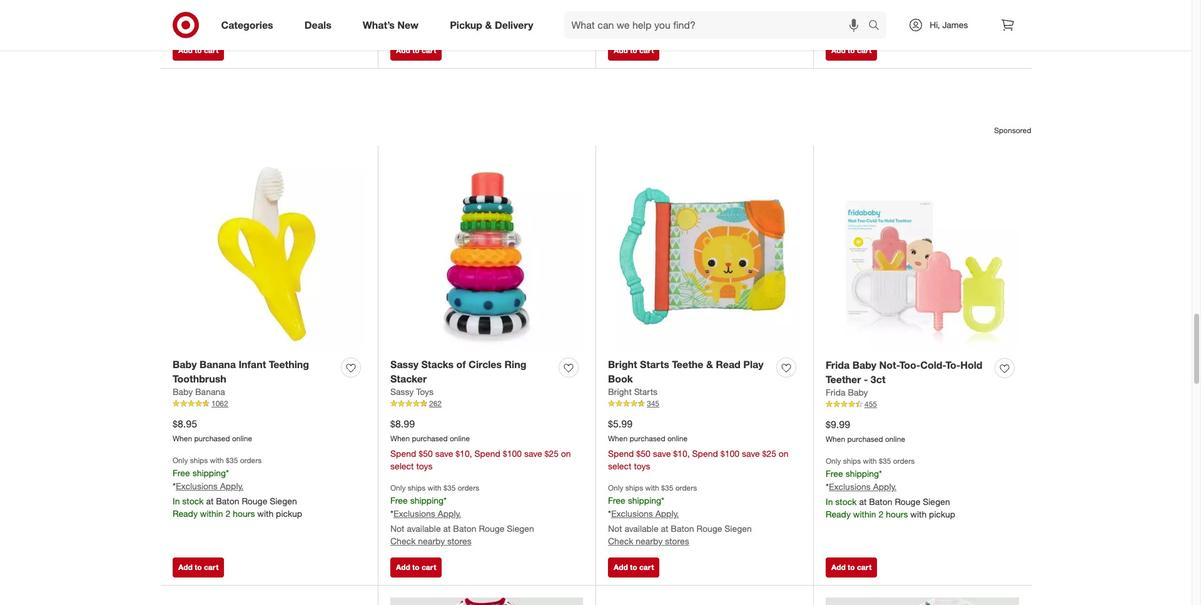 Task type: vqa. For each thing, say whether or not it's contained in the screenshot.
orders associated with $8.95
yes



Task type: describe. For each thing, give the bounding box(es) containing it.
2 inside 'in stock at  baton rouge siegen ready within 2 hours with pickup'
[[661, 19, 666, 30]]

deals
[[305, 19, 331, 31]]

baby inside frida baby not-too-cold-to-hold teether - 3ct
[[853, 359, 877, 372]]

ring
[[505, 358, 527, 371]]

when for $9.99
[[826, 435, 845, 445]]

teething
[[269, 358, 309, 371]]

1 spend from the left
[[390, 449, 416, 459]]

baby banana infant teething toothbrush link
[[173, 358, 336, 386]]

$9.99
[[826, 418, 850, 431]]

ships for $8.99
[[408, 484, 426, 493]]

exclusions for $8.99
[[394, 509, 435, 520]]

categories link
[[211, 11, 289, 39]]

$8.99 when purchased online spend $50 save $10, spend $100 save $25 on select toys
[[390, 418, 571, 472]]

at for baby banana infant teething toothbrush
[[206, 496, 214, 507]]

-
[[864, 373, 868, 386]]

exclusions for $5.99
[[611, 509, 653, 520]]

read
[[716, 358, 741, 371]]

455 link
[[826, 400, 1019, 411]]

too-
[[900, 359, 921, 372]]

ready for frida baby not-too-cold-to-hold teether - 3ct
[[826, 510, 851, 520]]

455
[[865, 400, 877, 410]]

only ships with $35 orders free shipping * * exclusions apply. in stock at  baton rouge siegen ready within 2 hours with pickup for $9.99
[[826, 457, 956, 520]]

frida for frida baby
[[826, 388, 846, 398]]

sassy stacks of circles ring stacker
[[390, 358, 527, 385]]

bright starts teethe & read play book
[[608, 358, 764, 385]]

4 save from the left
[[742, 449, 760, 459]]

in stock at  baton rouge siegen ready within 2 hours with pickup
[[608, 6, 738, 30]]

$50 for $8.99
[[419, 449, 433, 459]]

only for $8.95
[[173, 456, 188, 466]]

$5.99 when purchased online spend $50 save $10, spend $100 save $25 on select toys
[[608, 418, 789, 472]]

rouge inside 'in stock at  baton rouge siegen ready within 2 hours with pickup'
[[677, 6, 703, 17]]

toys
[[416, 387, 434, 398]]

purchased for $9.99
[[848, 435, 883, 445]]

frida baby link
[[826, 387, 868, 400]]

pickup inside 'in stock at  baton rouge siegen ready within 2 hours with pickup'
[[712, 19, 738, 30]]

exclusions apply. button for $8.99
[[394, 508, 461, 521]]

345
[[647, 400, 660, 409]]

frida baby not-too-cold-to-hold teether - 3ct
[[826, 359, 983, 386]]

what's new
[[363, 19, 419, 31]]

only ships with $35 orders free shipping * * exclusions apply. not available at baton rouge siegen check nearby stores for $8.99
[[390, 484, 534, 547]]

at for sassy stacks of circles ring stacker
[[443, 524, 451, 535]]

stock inside 'in stock at  baton rouge siegen ready within 2 hours with pickup'
[[618, 6, 639, 17]]

only ships with $35 orders free shipping * * exclusions apply. in stock at  baton rouge siegen ready within 2 hours with pickup for $8.95
[[173, 456, 302, 520]]

apply. for $8.95
[[220, 481, 244, 492]]

$100 for bright starts teethe & read play book
[[721, 449, 740, 459]]

baby banana
[[173, 387, 225, 398]]

free for $9.99
[[826, 469, 843, 480]]

3ct
[[871, 373, 886, 386]]

of
[[456, 358, 466, 371]]

262
[[429, 400, 442, 409]]

$10, for $5.99
[[673, 449, 690, 459]]

baby inside 'baby banana infant teething toothbrush'
[[173, 358, 197, 371]]

baton for play
[[671, 524, 694, 535]]

categories
[[221, 19, 273, 31]]

shipping for $5.99
[[628, 496, 661, 506]]

$35 for $9.99
[[879, 457, 891, 466]]

on for sassy stacks of circles ring stacker
[[561, 449, 571, 459]]

when for $8.95
[[173, 435, 192, 444]]

available inside not available at check nearby stores
[[189, 6, 223, 17]]

sassy toys link
[[390, 386, 434, 399]]

available for sassy stacks of circles ring stacker
[[407, 524, 441, 535]]

orders for $8.99
[[458, 484, 480, 493]]

ships for $9.99
[[843, 457, 861, 466]]

rouge for stacker
[[479, 524, 505, 535]]

nearby inside not available at check nearby stores
[[200, 19, 227, 30]]

$8.99
[[390, 418, 415, 430]]

$35 for $5.99
[[661, 484, 674, 493]]

book
[[608, 373, 633, 385]]

2 for frida baby not-too-cold-to-hold teether - 3ct
[[879, 510, 884, 520]]

search button
[[863, 11, 893, 41]]

not for sassy stacks of circles ring stacker
[[390, 524, 405, 535]]

& inside "bright starts teethe & read play book"
[[706, 358, 713, 371]]

frida baby not-too-cold-to-hold teether - 3ct link
[[826, 358, 990, 387]]

james
[[943, 19, 968, 30]]

frida for frida baby not-too-cold-to-hold teether - 3ct
[[826, 359, 850, 372]]

siegen for stacker
[[507, 524, 534, 535]]

$35 for $8.95
[[226, 456, 238, 466]]

toothbrush
[[173, 373, 226, 385]]

pickup & delivery link
[[439, 11, 549, 39]]

bright for bright starts teethe & read play book
[[608, 358, 637, 371]]

exclusions apply. button for $9.99
[[829, 481, 897, 494]]

$100 for sassy stacks of circles ring stacker
[[503, 449, 522, 459]]

orders for $5.99
[[676, 484, 697, 493]]

ready inside 'in stock at  baton rouge siegen ready within 2 hours with pickup'
[[608, 19, 633, 30]]

to-
[[946, 359, 961, 372]]

free for $8.99
[[390, 496, 408, 506]]

hours for frida baby not-too-cold-to-hold teether - 3ct
[[886, 510, 908, 520]]

online for $5.99
[[668, 435, 688, 444]]

frida baby
[[826, 388, 868, 398]]

at inside not available at check nearby stores
[[226, 6, 233, 17]]

not-
[[880, 359, 900, 372]]

purchased for $5.99
[[630, 435, 666, 444]]

stacks
[[421, 358, 454, 371]]

bright starts
[[608, 387, 658, 398]]

in for baby banana infant teething toothbrush
[[173, 496, 180, 507]]

baby down - on the right bottom of the page
[[848, 388, 868, 398]]

within for baby banana infant teething toothbrush
[[200, 509, 223, 520]]

not for bright starts teethe & read play book
[[608, 524, 622, 535]]

$35 for $8.99
[[444, 484, 456, 493]]

free for $5.99
[[608, 496, 626, 506]]

1062 link
[[173, 399, 365, 410]]

delivery
[[495, 19, 533, 31]]

$8.95
[[173, 418, 197, 430]]

bright for bright starts
[[608, 387, 632, 398]]

hi, james
[[930, 19, 968, 30]]

deals link
[[294, 11, 347, 39]]

$25 for bright starts teethe & read play book
[[762, 449, 777, 459]]

hi,
[[930, 19, 940, 30]]

siegen inside 'in stock at  baton rouge siegen ready within 2 hours with pickup'
[[705, 6, 733, 17]]

baby banana infant teething toothbrush
[[173, 358, 309, 385]]

baton inside 'in stock at  baton rouge siegen ready within 2 hours with pickup'
[[652, 6, 675, 17]]

circles
[[469, 358, 502, 371]]

$5.99
[[608, 418, 633, 430]]

4 spend from the left
[[692, 449, 718, 459]]

starts for bright starts
[[634, 387, 658, 398]]



Task type: locate. For each thing, give the bounding box(es) containing it.
only ships with $35 orders free shipping * * exclusions apply. not available at baton rouge siegen check nearby stores for $5.99
[[608, 484, 752, 547]]

rouge
[[677, 6, 703, 17], [242, 496, 267, 507], [895, 497, 921, 508], [479, 524, 505, 535], [697, 524, 722, 535]]

purchased inside $5.99 when purchased online spend $50 save $10, spend $100 save $25 on select toys
[[630, 435, 666, 444]]

purchased down $9.99
[[848, 435, 883, 445]]

check inside not available at check nearby stores
[[173, 19, 198, 30]]

select
[[390, 461, 414, 472], [608, 461, 632, 472]]

to
[[195, 45, 202, 55], [412, 45, 420, 55], [630, 45, 637, 55], [848, 45, 855, 55], [195, 563, 202, 572], [412, 563, 420, 572], [630, 563, 637, 572], [848, 563, 855, 572]]

banana inside 'baby banana infant teething toothbrush'
[[200, 358, 236, 371]]

2 save from the left
[[524, 449, 542, 459]]

when down $8.99
[[390, 435, 410, 444]]

& left read
[[706, 358, 713, 371]]

stock
[[618, 6, 639, 17], [182, 496, 204, 507], [836, 497, 857, 508]]

only for $9.99
[[826, 457, 841, 466]]

spend down $8.99
[[390, 449, 416, 459]]

search
[[863, 20, 893, 32]]

online down 1062 link
[[232, 435, 252, 444]]

in
[[608, 6, 615, 17], [173, 496, 180, 507], [826, 497, 833, 508]]

when inside $5.99 when purchased online spend $50 save $10, spend $100 save $25 on select toys
[[608, 435, 628, 444]]

bright inside "bright starts teethe & read play book"
[[608, 358, 637, 371]]

online inside $5.99 when purchased online spend $50 save $10, spend $100 save $25 on select toys
[[668, 435, 688, 444]]

teether
[[826, 373, 861, 386]]

rouge for to-
[[895, 497, 921, 508]]

within for frida baby not-too-cold-to-hold teether - 3ct
[[853, 510, 876, 520]]

frida inside frida baby not-too-cold-to-hold teether - 3ct
[[826, 359, 850, 372]]

0 horizontal spatial select
[[390, 461, 414, 472]]

$100 inside $8.99 when purchased online spend $50 save $10, spend $100 save $25 on select toys
[[503, 449, 522, 459]]

infant
[[239, 358, 266, 371]]

starts for bright starts teethe & read play book
[[640, 358, 669, 371]]

check nearby stores
[[826, 6, 907, 17]]

0 vertical spatial frida
[[826, 359, 850, 372]]

not
[[173, 6, 187, 17], [390, 524, 405, 535], [608, 524, 622, 535]]

2 $10, from the left
[[673, 449, 690, 459]]

1 horizontal spatial not
[[390, 524, 405, 535]]

0 horizontal spatial pickup
[[276, 509, 302, 520]]

baby down toothbrush
[[173, 387, 193, 398]]

starts left teethe
[[640, 358, 669, 371]]

stacker
[[390, 373, 427, 385]]

siegen for to-
[[923, 497, 950, 508]]

1 horizontal spatial $50
[[637, 449, 651, 459]]

purchased for $8.95
[[194, 435, 230, 444]]

sassy stacks of circles ring stacker link
[[390, 358, 554, 386]]

1 horizontal spatial hours
[[668, 19, 690, 30]]

2 frida from the top
[[826, 388, 846, 398]]

stock for frida baby not-too-cold-to-hold teether - 3ct
[[836, 497, 857, 508]]

exclusions apply. button for $8.95
[[176, 481, 244, 493]]

0 horizontal spatial on
[[561, 449, 571, 459]]

frida baby not-too-cold-to-hold teether - 3ct image
[[826, 158, 1019, 351], [826, 158, 1019, 351]]

baby
[[173, 358, 197, 371], [853, 359, 877, 372], [173, 387, 193, 398], [848, 388, 868, 398]]

2 horizontal spatial within
[[853, 510, 876, 520]]

free for $8.95
[[173, 468, 190, 479]]

new
[[398, 19, 419, 31]]

spend down the 345 link at bottom
[[692, 449, 718, 459]]

0 horizontal spatial stock
[[182, 496, 204, 507]]

$50 down 262
[[419, 449, 433, 459]]

starts up 345
[[634, 387, 658, 398]]

0 horizontal spatial $25
[[545, 449, 559, 459]]

purchased down $5.99
[[630, 435, 666, 444]]

1 horizontal spatial $100
[[721, 449, 740, 459]]

2 horizontal spatial 2
[[879, 510, 884, 520]]

apply. for $5.99
[[656, 509, 679, 520]]

at inside 'in stock at  baton rouge siegen ready within 2 hours with pickup'
[[642, 6, 649, 17]]

1 save from the left
[[435, 449, 453, 459]]

sponsored
[[994, 126, 1032, 135]]

2 horizontal spatial pickup
[[929, 510, 956, 520]]

in inside 'in stock at  baton rouge siegen ready within 2 hours with pickup'
[[608, 6, 615, 17]]

262 link
[[390, 399, 583, 410]]

what's new link
[[352, 11, 434, 39]]

$10, inside $8.99 when purchased online spend $50 save $10, spend $100 save $25 on select toys
[[456, 449, 472, 459]]

on for bright starts teethe & read play book
[[779, 449, 789, 459]]

2 for baby banana infant teething toothbrush
[[226, 509, 230, 520]]

sassy inside sassy stacks of circles ring stacker
[[390, 358, 419, 371]]

on
[[561, 449, 571, 459], [779, 449, 789, 459]]

bright inside bright starts link
[[608, 387, 632, 398]]

shipping for $8.95
[[192, 468, 226, 479]]

shipping
[[192, 468, 226, 479], [846, 469, 879, 480], [410, 496, 444, 506], [628, 496, 661, 506]]

ships for $8.95
[[190, 456, 208, 466]]

shipping for $9.99
[[846, 469, 879, 480]]

2 horizontal spatial hours
[[886, 510, 908, 520]]

exclusions apply. button
[[176, 481, 244, 493], [829, 481, 897, 494], [394, 508, 461, 521], [611, 508, 679, 521]]

purchased inside $8.99 when purchased online spend $50 save $10, spend $100 save $25 on select toys
[[412, 435, 448, 444]]

in for frida baby not-too-cold-to-hold teether - 3ct
[[826, 497, 833, 508]]

2 $100 from the left
[[721, 449, 740, 459]]

1 horizontal spatial $25
[[762, 449, 777, 459]]

shipping for $8.99
[[410, 496, 444, 506]]

check
[[826, 6, 851, 17], [173, 19, 198, 30], [390, 536, 416, 547], [608, 536, 634, 547]]

& right pickup
[[485, 19, 492, 31]]

purchased inside $9.99 when purchased online
[[848, 435, 883, 445]]

$50 inside $5.99 when purchased online spend $50 save $10, spend $100 save $25 on select toys
[[637, 449, 651, 459]]

0 vertical spatial bright
[[608, 358, 637, 371]]

$25 inside $8.99 when purchased online spend $50 save $10, spend $100 save $25 on select toys
[[545, 449, 559, 459]]

orders down $8.95 when purchased online
[[240, 456, 262, 466]]

online inside $9.99 when purchased online
[[885, 435, 905, 445]]

when down $9.99
[[826, 435, 845, 445]]

online inside $8.99 when purchased online spend $50 save $10, spend $100 save $25 on select toys
[[450, 435, 470, 444]]

1 $10, from the left
[[456, 449, 472, 459]]

sassy for sassy toys
[[390, 387, 414, 398]]

purchased inside $8.95 when purchased online
[[194, 435, 230, 444]]

0 horizontal spatial &
[[485, 19, 492, 31]]

1 bright from the top
[[608, 358, 637, 371]]

what's
[[363, 19, 395, 31]]

$8.95 when purchased online
[[173, 418, 252, 444]]

pickup for frida baby not-too-cold-to-hold teether - 3ct
[[929, 510, 956, 520]]

at
[[226, 6, 233, 17], [642, 6, 649, 17], [206, 496, 214, 507], [859, 497, 867, 508], [443, 524, 451, 535], [661, 524, 669, 535]]

$10, down the 345 link at bottom
[[673, 449, 690, 459]]

only ships with $35 orders free shipping * * exclusions apply. in stock at  baton rouge siegen ready within 2 hours with pickup
[[173, 456, 302, 520], [826, 457, 956, 520]]

purchased for $8.99
[[412, 435, 448, 444]]

345 link
[[608, 399, 801, 410]]

2 horizontal spatial ready
[[826, 510, 851, 520]]

only ships with $35 orders free shipping * * exclusions apply. in stock at  baton rouge siegen ready within 2 hours with pickup down $8.95 when purchased online
[[173, 456, 302, 520]]

frida up teether
[[826, 359, 850, 372]]

check nearby stores button
[[826, 6, 907, 18], [173, 18, 254, 31], [390, 536, 472, 548], [608, 536, 689, 548]]

0 horizontal spatial in
[[173, 496, 180, 507]]

frida down teether
[[826, 388, 846, 398]]

$35 down $5.99 when purchased online spend $50 save $10, spend $100 save $25 on select toys
[[661, 484, 674, 493]]

2 $50 from the left
[[637, 449, 651, 459]]

3 save from the left
[[653, 449, 671, 459]]

spend down $5.99
[[608, 449, 634, 459]]

2 horizontal spatial available
[[625, 524, 659, 535]]

$25 inside $5.99 when purchased online spend $50 save $10, spend $100 save $25 on select toys
[[762, 449, 777, 459]]

baby up - on the right bottom of the page
[[853, 359, 877, 372]]

starts
[[640, 358, 669, 371], [634, 387, 658, 398]]

1 sassy from the top
[[390, 358, 419, 371]]

0 horizontal spatial ready
[[173, 509, 198, 520]]

1 vertical spatial sassy
[[390, 387, 414, 398]]

online for $8.95
[[232, 435, 252, 444]]

$35 down $8.99 when purchased online spend $50 save $10, spend $100 save $25 on select toys
[[444, 484, 456, 493]]

hours
[[668, 19, 690, 30], [233, 509, 255, 520], [886, 510, 908, 520]]

within inside 'in stock at  baton rouge siegen ready within 2 hours with pickup'
[[636, 19, 659, 30]]

1 toys from the left
[[416, 461, 433, 472]]

sassy stacks of circles ring stacker image
[[390, 158, 583, 351], [390, 158, 583, 351]]

1 horizontal spatial only ships with $35 orders free shipping * * exclusions apply. in stock at  baton rouge siegen ready within 2 hours with pickup
[[826, 457, 956, 520]]

1 vertical spatial frida
[[826, 388, 846, 398]]

purchased down $8.95
[[194, 435, 230, 444]]

0 vertical spatial sassy
[[390, 358, 419, 371]]

1 select from the left
[[390, 461, 414, 472]]

banana
[[200, 358, 236, 371], [195, 387, 225, 398]]

pickup & delivery
[[450, 19, 533, 31]]

when inside $8.99 when purchased online spend $50 save $10, spend $100 save $25 on select toys
[[390, 435, 410, 444]]

0 horizontal spatial available
[[189, 6, 223, 17]]

1 horizontal spatial &
[[706, 358, 713, 371]]

1 $50 from the left
[[419, 449, 433, 459]]

hold
[[961, 359, 983, 372]]

bright up 'book'
[[608, 358, 637, 371]]

when for $8.99
[[390, 435, 410, 444]]

0 horizontal spatial hours
[[233, 509, 255, 520]]

starts inside "bright starts teethe & read play book"
[[640, 358, 669, 371]]

0 horizontal spatial within
[[200, 509, 223, 520]]

hours inside 'in stock at  baton rouge siegen ready within 2 hours with pickup'
[[668, 19, 690, 30]]

teethe
[[672, 358, 704, 371]]

banana for baby banana
[[195, 387, 225, 398]]

available
[[189, 6, 223, 17], [407, 524, 441, 535], [625, 524, 659, 535]]

sassy up stacker
[[390, 358, 419, 371]]

cold-
[[921, 359, 946, 372]]

banana up toothbrush
[[200, 358, 236, 371]]

toys inside $8.99 when purchased online spend $50 save $10, spend $100 save $25 on select toys
[[416, 461, 433, 472]]

rouge for play
[[697, 524, 722, 535]]

at for bright starts teethe & read play book
[[661, 524, 669, 535]]

bright starts link
[[608, 386, 658, 399]]

*
[[226, 468, 229, 479], [879, 469, 882, 480], [173, 481, 176, 492], [826, 482, 829, 493], [444, 496, 447, 506], [661, 496, 665, 506], [390, 509, 394, 520], [608, 509, 611, 520]]

baby up toothbrush
[[173, 358, 197, 371]]

toys
[[416, 461, 433, 472], [634, 461, 650, 472]]

banana up 1062
[[195, 387, 225, 398]]

$35 down $9.99 when purchased online
[[879, 457, 891, 466]]

when inside $8.95 when purchased online
[[173, 435, 192, 444]]

with
[[693, 19, 709, 30], [210, 456, 224, 466], [863, 457, 877, 466], [428, 484, 442, 493], [645, 484, 659, 493], [257, 509, 274, 520], [911, 510, 927, 520]]

when for $5.99
[[608, 435, 628, 444]]

$50 inside $8.99 when purchased online spend $50 save $10, spend $100 save $25 on select toys
[[419, 449, 433, 459]]

0 horizontal spatial $50
[[419, 449, 433, 459]]

pickup for baby banana infant teething toothbrush
[[276, 509, 302, 520]]

1 horizontal spatial 2
[[661, 19, 666, 30]]

1 $100 from the left
[[503, 449, 522, 459]]

sassy toys
[[390, 387, 434, 398]]

0 horizontal spatial 2
[[226, 509, 230, 520]]

when inside $9.99 when purchased online
[[826, 435, 845, 445]]

1 horizontal spatial toys
[[634, 461, 650, 472]]

add to cart
[[178, 45, 219, 55], [396, 45, 436, 55], [614, 45, 654, 55], [832, 45, 872, 55], [178, 563, 219, 572], [396, 563, 436, 572], [614, 563, 654, 572], [832, 563, 872, 572]]

1 horizontal spatial select
[[608, 461, 632, 472]]

baton for stacker
[[453, 524, 477, 535]]

apply. for $8.99
[[438, 509, 461, 520]]

stores
[[883, 6, 907, 17], [230, 19, 254, 30], [447, 536, 472, 547], [665, 536, 689, 547]]

What can we help you find? suggestions appear below search field
[[564, 11, 872, 39]]

2 $25 from the left
[[762, 449, 777, 459]]

1 horizontal spatial on
[[779, 449, 789, 459]]

$25
[[545, 449, 559, 459], [762, 449, 777, 459]]

online down the 345 link at bottom
[[668, 435, 688, 444]]

select down $5.99
[[608, 461, 632, 472]]

select inside $5.99 when purchased online spend $50 save $10, spend $100 save $25 on select toys
[[608, 461, 632, 472]]

$100 inside $5.99 when purchased online spend $50 save $10, spend $100 save $25 on select toys
[[721, 449, 740, 459]]

save
[[435, 449, 453, 459], [524, 449, 542, 459], [653, 449, 671, 459], [742, 449, 760, 459]]

3 spend from the left
[[608, 449, 634, 459]]

0 horizontal spatial $100
[[503, 449, 522, 459]]

carter's just one you®️ baby santa christmas fleece fleece footed pajama - white image
[[390, 598, 583, 606], [390, 598, 583, 606]]

online down '455' link on the bottom
[[885, 435, 905, 445]]

0 horizontal spatial only ships with $35 orders free shipping * * exclusions apply. in stock at  baton rouge siegen ready within 2 hours with pickup
[[173, 456, 302, 520]]

on inside $8.99 when purchased online spend $50 save $10, spend $100 save $25 on select toys
[[561, 449, 571, 459]]

$10,
[[456, 449, 472, 459], [673, 449, 690, 459]]

$25 for sassy stacks of circles ring stacker
[[545, 449, 559, 459]]

bright starts teethe & read play book image
[[608, 158, 801, 351], [608, 158, 801, 351]]

sassy down stacker
[[390, 387, 414, 398]]

$100
[[503, 449, 522, 459], [721, 449, 740, 459]]

only ships with $35 orders free shipping * * exclusions apply. in stock at  baton rouge siegen ready within 2 hours with pickup down $9.99 when purchased online
[[826, 457, 956, 520]]

siegen for play
[[725, 524, 752, 535]]

ready for baby banana infant teething toothbrush
[[173, 509, 198, 520]]

$100 down 262 link on the bottom of the page
[[503, 449, 522, 459]]

$50 down 345
[[637, 449, 651, 459]]

when down $5.99
[[608, 435, 628, 444]]

2 on from the left
[[779, 449, 789, 459]]

0 horizontal spatial not
[[173, 6, 187, 17]]

online for $8.99
[[450, 435, 470, 444]]

sassy for sassy stacks of circles ring stacker
[[390, 358, 419, 371]]

with inside 'in stock at  baton rouge siegen ready within 2 hours with pickup'
[[693, 19, 709, 30]]

2 sassy from the top
[[390, 387, 414, 398]]

$9.99 when purchased online
[[826, 418, 905, 445]]

$35 down $8.95 when purchased online
[[226, 456, 238, 466]]

play
[[744, 358, 764, 371]]

online
[[232, 435, 252, 444], [450, 435, 470, 444], [668, 435, 688, 444], [885, 435, 905, 445]]

only for $5.99
[[608, 484, 624, 493]]

baby banana infant teething toothbrush image
[[173, 158, 365, 351], [173, 158, 365, 351]]

0 horizontal spatial toys
[[416, 461, 433, 472]]

not inside not available at check nearby stores
[[173, 6, 187, 17]]

exclusions for $9.99
[[829, 482, 871, 493]]

2 horizontal spatial stock
[[836, 497, 857, 508]]

when
[[173, 435, 192, 444], [390, 435, 410, 444], [608, 435, 628, 444], [826, 435, 845, 445]]

1062
[[211, 400, 228, 409]]

1 horizontal spatial pickup
[[712, 19, 738, 30]]

$10, inside $5.99 when purchased online spend $50 save $10, spend $100 save $25 on select toys
[[673, 449, 690, 459]]

1 horizontal spatial in
[[608, 6, 615, 17]]

1 horizontal spatial available
[[407, 524, 441, 535]]

nearby
[[854, 6, 881, 17], [200, 19, 227, 30], [418, 536, 445, 547], [636, 536, 663, 547]]

orders down $8.99 when purchased online spend $50 save $10, spend $100 save $25 on select toys
[[458, 484, 480, 493]]

1 on from the left
[[561, 449, 571, 459]]

on inside $5.99 when purchased online spend $50 save $10, spend $100 save $25 on select toys
[[779, 449, 789, 459]]

purchased down $8.99
[[412, 435, 448, 444]]

orders for $8.95
[[240, 456, 262, 466]]

0 horizontal spatial only ships with $35 orders free shipping * * exclusions apply. not available at baton rouge siegen check nearby stores
[[390, 484, 534, 547]]

bright
[[608, 358, 637, 371], [608, 387, 632, 398]]

1 frida from the top
[[826, 359, 850, 372]]

2 only ships with $35 orders free shipping * * exclusions apply. not available at baton rouge siegen check nearby stores from the left
[[608, 484, 752, 547]]

0 vertical spatial starts
[[640, 358, 669, 371]]

stores inside not available at check nearby stores
[[230, 19, 254, 30]]

select for $8.99
[[390, 461, 414, 472]]

baton
[[652, 6, 675, 17], [216, 496, 239, 507], [869, 497, 893, 508], [453, 524, 477, 535], [671, 524, 694, 535]]

$10, down 262 link on the bottom of the page
[[456, 449, 472, 459]]

2 bright from the top
[[608, 387, 632, 398]]

0 horizontal spatial $10,
[[456, 449, 472, 459]]

spend down 262 link on the bottom of the page
[[475, 449, 501, 459]]

0 vertical spatial banana
[[200, 358, 236, 371]]

&
[[485, 19, 492, 31], [706, 358, 713, 371]]

1 only ships with $35 orders free shipping * * exclusions apply. not available at baton rouge siegen check nearby stores from the left
[[390, 484, 534, 547]]

1 vertical spatial banana
[[195, 387, 225, 398]]

ships for $5.99
[[626, 484, 643, 493]]

2 select from the left
[[608, 461, 632, 472]]

orders for $9.99
[[893, 457, 915, 466]]

exclusions apply. button for $5.99
[[611, 508, 679, 521]]

select for $5.99
[[608, 461, 632, 472]]

online inside $8.95 when purchased online
[[232, 435, 252, 444]]

1 vertical spatial bright
[[608, 387, 632, 398]]

not available at check nearby stores
[[173, 6, 254, 30]]

baby banana link
[[173, 386, 225, 399]]

1 horizontal spatial within
[[636, 19, 659, 30]]

select down $8.99
[[390, 461, 414, 472]]

exclusions for $8.95
[[176, 481, 218, 492]]

1 horizontal spatial ready
[[608, 19, 633, 30]]

2 toys from the left
[[634, 461, 650, 472]]

at for frida baby not-too-cold-to-hold teether - 3ct
[[859, 497, 867, 508]]

$100 down the 345 link at bottom
[[721, 449, 740, 459]]

2 horizontal spatial in
[[826, 497, 833, 508]]

only for $8.99
[[390, 484, 406, 493]]

orders
[[240, 456, 262, 466], [893, 457, 915, 466], [458, 484, 480, 493], [676, 484, 697, 493]]

pickup
[[450, 19, 482, 31]]

1 horizontal spatial only ships with $35 orders free shipping * * exclusions apply. not available at baton rouge siegen check nearby stores
[[608, 484, 752, 547]]

exclusions
[[176, 481, 218, 492], [829, 482, 871, 493], [394, 509, 435, 520], [611, 509, 653, 520]]

1 horizontal spatial $10,
[[673, 449, 690, 459]]

orders down $9.99 when purchased online
[[893, 457, 915, 466]]

hours for baby banana infant teething toothbrush
[[233, 509, 255, 520]]

select inside $8.99 when purchased online spend $50 save $10, spend $100 save $25 on select toys
[[390, 461, 414, 472]]

1 horizontal spatial stock
[[618, 6, 639, 17]]

toys for $8.99
[[416, 461, 433, 472]]

banana for baby banana infant teething toothbrush
[[200, 358, 236, 371]]

2 spend from the left
[[475, 449, 501, 459]]

0 vertical spatial &
[[485, 19, 492, 31]]

$50 for $5.99
[[637, 449, 651, 459]]

free
[[173, 468, 190, 479], [826, 469, 843, 480], [390, 496, 408, 506], [608, 496, 626, 506]]

1 $25 from the left
[[545, 449, 559, 459]]

2 horizontal spatial not
[[608, 524, 622, 535]]

1 vertical spatial &
[[706, 358, 713, 371]]

purchased
[[194, 435, 230, 444], [412, 435, 448, 444], [630, 435, 666, 444], [848, 435, 883, 445]]

toys inside $5.99 when purchased online spend $50 save $10, spend $100 save $25 on select toys
[[634, 461, 650, 472]]

bright down 'book'
[[608, 387, 632, 398]]

stock for baby banana infant teething toothbrush
[[182, 496, 204, 507]]

$10, for $8.99
[[456, 449, 472, 459]]

1 vertical spatial starts
[[634, 387, 658, 398]]

$35
[[226, 456, 238, 466], [879, 457, 891, 466], [444, 484, 456, 493], [661, 484, 674, 493]]

toys for $5.99
[[634, 461, 650, 472]]

online for $9.99
[[885, 435, 905, 445]]

ships
[[190, 456, 208, 466], [843, 457, 861, 466], [408, 484, 426, 493], [626, 484, 643, 493]]

bright starts teethe & read play book link
[[608, 358, 772, 386]]

apply. for $9.99
[[873, 482, 897, 493]]

available for bright starts teethe & read play book
[[625, 524, 659, 535]]

frida
[[826, 359, 850, 372], [826, 388, 846, 398]]

orders down $5.99 when purchased online spend $50 save $10, spend $100 save $25 on select toys
[[676, 484, 697, 493]]

cart
[[204, 45, 219, 55], [422, 45, 436, 55], [639, 45, 654, 55], [857, 45, 872, 55], [204, 563, 219, 572], [422, 563, 436, 572], [639, 563, 654, 572], [857, 563, 872, 572]]

online down 262 link on the bottom of the page
[[450, 435, 470, 444]]

carter's just one you®️ baby santa reindeer sleep n' play - white image
[[826, 598, 1019, 606], [826, 598, 1019, 606]]

spend
[[390, 449, 416, 459], [475, 449, 501, 459], [608, 449, 634, 459], [692, 449, 718, 459]]

when down $8.95
[[173, 435, 192, 444]]



